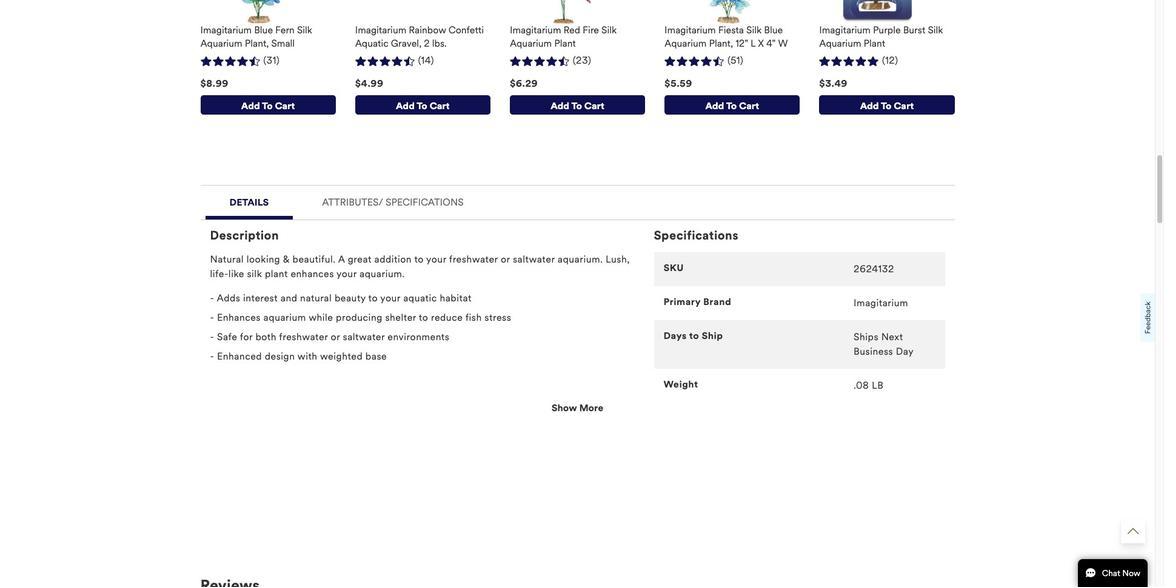 Task type: vqa. For each thing, say whether or not it's contained in the screenshot.


Task type: describe. For each thing, give the bounding box(es) containing it.
attributes/ specifications
[[322, 196, 464, 208]]

weight
[[664, 378, 699, 390]]

5 add to cart from the left
[[861, 100, 915, 112]]

scroll to top image
[[1129, 526, 1140, 537]]

while
[[309, 312, 333, 323]]

natural looking & beautiful. a great addition to your freshwater or saltwater aquarium. lush, life-like silk plant enhances your aquarium.
[[210, 253, 630, 280]]

show
[[552, 402, 577, 414]]

attributes/
[[322, 196, 383, 208]]

5 to from the left
[[882, 100, 892, 112]]

1 add from the left
[[241, 100, 260, 112]]

natural
[[210, 253, 244, 265]]

beauty
[[335, 292, 366, 304]]

.08 lb
[[854, 380, 884, 391]]

- for - safe for both freshwater or saltwater environments
[[210, 331, 214, 343]]

1 horizontal spatial your
[[381, 292, 401, 304]]

- for - adds interest and natural beauty to your aquatic habitat
[[210, 292, 214, 304]]

1 add to cart button from the left
[[201, 95, 336, 115]]

interest
[[243, 292, 278, 304]]

specifications
[[654, 228, 739, 243]]

0 horizontal spatial or
[[331, 331, 340, 343]]

5 add to cart button from the left
[[820, 95, 955, 115]]

attributes/ specifications button
[[303, 186, 483, 216]]

business
[[854, 346, 894, 357]]

environments
[[388, 331, 450, 343]]

a
[[338, 253, 345, 265]]

plant
[[265, 268, 288, 280]]

- adds interest and natural beauty to your aquatic habitat
[[210, 292, 472, 304]]

brand
[[704, 296, 732, 307]]

0 vertical spatial aquarium.
[[558, 253, 603, 265]]

1 to from the left
[[262, 100, 273, 112]]

to down aquatic
[[419, 312, 429, 323]]

- safe for both freshwater or saltwater environments
[[210, 331, 450, 343]]

2624132
[[854, 263, 895, 275]]

weighted
[[320, 351, 363, 362]]

with
[[298, 351, 318, 362]]

styled arrow button link
[[1122, 519, 1146, 544]]

base
[[366, 351, 387, 362]]

fish
[[466, 312, 482, 323]]

1 vertical spatial aquarium.
[[360, 268, 405, 280]]

4 add to cart button from the left
[[665, 95, 801, 115]]

producing
[[336, 312, 383, 323]]

4 to from the left
[[727, 100, 737, 112]]

reduce
[[431, 312, 463, 323]]

3 add from the left
[[551, 100, 570, 112]]

beautiful.
[[293, 253, 336, 265]]

2 cart from the left
[[430, 100, 450, 112]]

to right "beauty"
[[369, 292, 378, 304]]

3 cart from the left
[[585, 100, 605, 112]]

silk
[[247, 268, 262, 280]]

for
[[240, 331, 253, 343]]

stress
[[485, 312, 512, 323]]

2 to from the left
[[417, 100, 428, 112]]

1 add to cart from the left
[[241, 100, 295, 112]]

aquatic
[[404, 292, 437, 304]]

enhanced
[[217, 351, 262, 362]]

product details tab list
[[201, 185, 955, 415]]

both
[[256, 331, 277, 343]]

3 add to cart button from the left
[[510, 95, 646, 115]]

details button
[[205, 186, 293, 216]]

ships
[[854, 331, 879, 343]]

adds
[[217, 292, 241, 304]]

specifications
[[386, 196, 464, 208]]

days to ship
[[664, 330, 724, 341]]

&
[[283, 253, 290, 265]]

.08
[[854, 380, 870, 391]]

5 cart from the left
[[895, 100, 915, 112]]

5 add from the left
[[861, 100, 880, 112]]

natural
[[300, 292, 332, 304]]

looking
[[247, 253, 280, 265]]



Task type: locate. For each thing, give the bounding box(es) containing it.
enhances
[[291, 268, 334, 280]]

description
[[210, 228, 279, 243]]

aquarium. down addition
[[360, 268, 405, 280]]

primary brand
[[664, 296, 732, 307]]

4 - from the top
[[210, 351, 214, 362]]

add to cart button
[[201, 95, 336, 115], [355, 95, 491, 115], [510, 95, 646, 115], [665, 95, 801, 115], [820, 95, 955, 115]]

like
[[229, 268, 244, 280]]

day
[[897, 346, 914, 357]]

habitat
[[440, 292, 472, 304]]

sku
[[664, 262, 684, 274]]

freshwater up the with
[[279, 331, 328, 343]]

4 cart from the left
[[740, 100, 760, 112]]

0 horizontal spatial freshwater
[[279, 331, 328, 343]]

tab panel containing description
[[201, 219, 955, 415]]

to right addition
[[415, 253, 424, 265]]

1 horizontal spatial or
[[501, 253, 510, 265]]

show more button
[[201, 401, 955, 415]]

4 add from the left
[[706, 100, 725, 112]]

or
[[501, 253, 510, 265], [331, 331, 340, 343]]

addition
[[375, 253, 412, 265]]

or up stress
[[501, 253, 510, 265]]

aquarium.
[[558, 253, 603, 265], [360, 268, 405, 280]]

2 add to cart from the left
[[396, 100, 450, 112]]

3 to from the left
[[572, 100, 583, 112]]

- for - enhanced design with weighted base
[[210, 351, 214, 362]]

your up 'shelter'
[[381, 292, 401, 304]]

or inside the 'natural looking & beautiful. a great addition to your freshwater or saltwater aquarium. lush, life-like silk plant enhances your aquarium.'
[[501, 253, 510, 265]]

aquarium. left the lush,
[[558, 253, 603, 265]]

1 horizontal spatial freshwater
[[449, 253, 498, 265]]

imagitarium
[[854, 297, 909, 309]]

show more
[[552, 402, 604, 414]]

1 vertical spatial or
[[331, 331, 340, 343]]

to
[[415, 253, 424, 265], [369, 292, 378, 304], [419, 312, 429, 323], [690, 330, 700, 341]]

-
[[210, 292, 214, 304], [210, 312, 214, 323], [210, 331, 214, 343], [210, 351, 214, 362]]

freshwater up 'habitat'
[[449, 253, 498, 265]]

your up aquatic
[[427, 253, 447, 265]]

your
[[427, 253, 447, 265], [337, 268, 357, 280], [381, 292, 401, 304]]

3 add to cart from the left
[[551, 100, 605, 112]]

saltwater inside the 'natural looking & beautiful. a great addition to your freshwater or saltwater aquarium. lush, life-like silk plant enhances your aquarium.'
[[513, 253, 555, 265]]

0 horizontal spatial aquarium.
[[360, 268, 405, 280]]

0 vertical spatial freshwater
[[449, 253, 498, 265]]

to left ship on the right bottom of the page
[[690, 330, 700, 341]]

2 - from the top
[[210, 312, 214, 323]]

add to cart
[[241, 100, 295, 112], [396, 100, 450, 112], [551, 100, 605, 112], [706, 100, 760, 112], [861, 100, 915, 112]]

0 horizontal spatial saltwater
[[343, 331, 385, 343]]

ships next business day
[[854, 331, 914, 357]]

safe
[[217, 331, 238, 343]]

life-
[[210, 268, 229, 280]]

- for - enhances aquarium while producing shelter to reduce fish stress
[[210, 312, 214, 323]]

0 vertical spatial saltwater
[[513, 253, 555, 265]]

1 horizontal spatial aquarium.
[[558, 253, 603, 265]]

2 add to cart button from the left
[[355, 95, 491, 115]]

shelter
[[386, 312, 417, 323]]

0 vertical spatial or
[[501, 253, 510, 265]]

1 horizontal spatial saltwater
[[513, 253, 555, 265]]

enhances
[[217, 312, 261, 323]]

- left enhanced
[[210, 351, 214, 362]]

- enhances aquarium while producing shelter to reduce fish stress
[[210, 312, 512, 323]]

tab panel
[[201, 219, 955, 415]]

2 vertical spatial your
[[381, 292, 401, 304]]

more
[[580, 402, 604, 414]]

freshwater inside the 'natural looking & beautiful. a great addition to your freshwater or saltwater aquarium. lush, life-like silk plant enhances your aquarium.'
[[449, 253, 498, 265]]

1 cart from the left
[[275, 100, 295, 112]]

0 vertical spatial your
[[427, 253, 447, 265]]

saltwater
[[513, 253, 555, 265], [343, 331, 385, 343]]

to
[[262, 100, 273, 112], [417, 100, 428, 112], [572, 100, 583, 112], [727, 100, 737, 112], [882, 100, 892, 112]]

lb
[[872, 380, 884, 391]]

cart
[[275, 100, 295, 112], [430, 100, 450, 112], [585, 100, 605, 112], [740, 100, 760, 112], [895, 100, 915, 112]]

1 - from the top
[[210, 292, 214, 304]]

days
[[664, 330, 687, 341]]

and
[[281, 292, 298, 304]]

primary
[[664, 296, 701, 307]]

- left adds
[[210, 292, 214, 304]]

great
[[348, 253, 372, 265]]

1 vertical spatial saltwater
[[343, 331, 385, 343]]

4 add to cart from the left
[[706, 100, 760, 112]]

add
[[241, 100, 260, 112], [396, 100, 415, 112], [551, 100, 570, 112], [706, 100, 725, 112], [861, 100, 880, 112]]

3 - from the top
[[210, 331, 214, 343]]

- enhanced design with weighted base
[[210, 351, 387, 362]]

- left enhances
[[210, 312, 214, 323]]

your down a
[[337, 268, 357, 280]]

0 horizontal spatial your
[[337, 268, 357, 280]]

lush,
[[606, 253, 630, 265]]

aquarium
[[264, 312, 306, 323]]

details
[[230, 196, 269, 208]]

to inside the 'natural looking & beautiful. a great addition to your freshwater or saltwater aquarium. lush, life-like silk plant enhances your aquarium.'
[[415, 253, 424, 265]]

- left safe
[[210, 331, 214, 343]]

ship
[[702, 330, 724, 341]]

freshwater
[[449, 253, 498, 265], [279, 331, 328, 343]]

next
[[882, 331, 904, 343]]

or up weighted
[[331, 331, 340, 343]]

1 vertical spatial freshwater
[[279, 331, 328, 343]]

design
[[265, 351, 295, 362]]

2 horizontal spatial your
[[427, 253, 447, 265]]

2 add from the left
[[396, 100, 415, 112]]

1 vertical spatial your
[[337, 268, 357, 280]]



